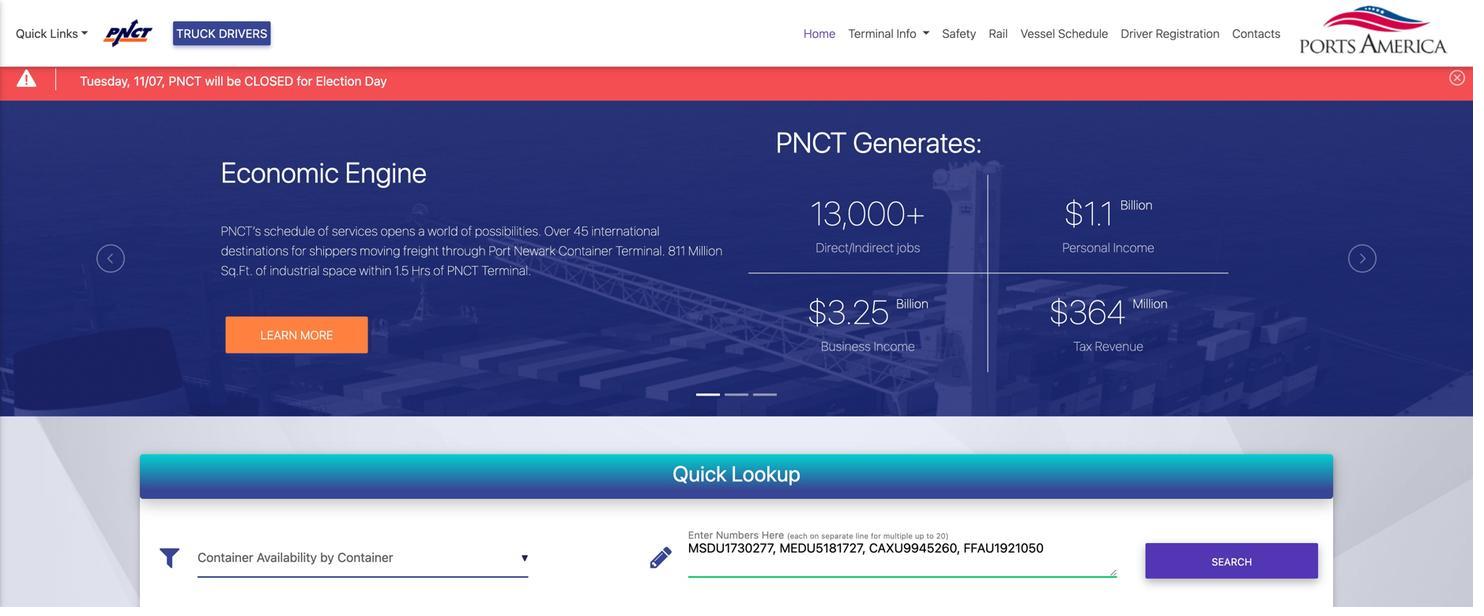 Task type: locate. For each thing, give the bounding box(es) containing it.
quick left links
[[16, 26, 47, 40]]

billion for $1.1
[[1121, 198, 1153, 213]]

1 vertical spatial million
[[1133, 297, 1168, 312]]

engine
[[345, 155, 427, 189]]

multiple
[[884, 532, 913, 541]]

world
[[428, 224, 458, 239]]

business
[[821, 339, 871, 354]]

2 vertical spatial for
[[871, 532, 881, 541]]

1 horizontal spatial income
[[1114, 240, 1155, 255]]

$1.1
[[1065, 194, 1114, 233]]

revenue
[[1095, 339, 1144, 354]]

2 horizontal spatial pnct
[[776, 125, 847, 159]]

0 vertical spatial pnct
[[169, 74, 202, 89]]

0 horizontal spatial pnct
[[169, 74, 202, 89]]

enter numbers here (each on separate line for multiple up to 20)
[[688, 530, 949, 542]]

services
[[332, 224, 378, 239]]

0 horizontal spatial billion
[[897, 297, 929, 312]]

1 horizontal spatial terminal.
[[616, 243, 665, 258]]

income down $1.1 billion
[[1114, 240, 1155, 255]]

separate
[[821, 532, 854, 541]]

numbers
[[716, 530, 759, 542]]

1 vertical spatial quick
[[673, 461, 727, 487]]

billion
[[1121, 198, 1153, 213], [897, 297, 929, 312]]

1 vertical spatial pnct
[[776, 125, 847, 159]]

quick
[[16, 26, 47, 40], [673, 461, 727, 487]]

0 vertical spatial quick
[[16, 26, 47, 40]]

quick up enter
[[673, 461, 727, 487]]

schedule
[[1058, 26, 1109, 40]]

driver
[[1121, 26, 1153, 40]]

over
[[544, 224, 571, 239]]

pnct's
[[221, 224, 261, 239]]

quick links link
[[16, 24, 88, 42]]

jobs
[[897, 240, 921, 255]]

safety
[[943, 26, 977, 40]]

billion down jobs
[[897, 297, 929, 312]]

truck
[[176, 26, 216, 40]]

business income
[[821, 339, 915, 354]]

drivers
[[219, 26, 267, 40]]

terminal.
[[616, 243, 665, 258], [482, 263, 531, 278]]

home
[[804, 26, 836, 40]]

0 horizontal spatial income
[[874, 339, 915, 354]]

None text field
[[198, 539, 529, 578], [688, 539, 1118, 578], [198, 539, 529, 578], [688, 539, 1118, 578]]

0 horizontal spatial million
[[688, 243, 723, 258]]

1 horizontal spatial million
[[1133, 297, 1168, 312]]

vessel schedule link
[[1014, 18, 1115, 49]]

million
[[688, 243, 723, 258], [1133, 297, 1168, 312]]

direct/indirect
[[816, 240, 894, 255]]

learn more
[[261, 328, 333, 342]]

45
[[574, 224, 589, 239]]

0 vertical spatial billion
[[1121, 198, 1153, 213]]

2 vertical spatial pnct
[[447, 263, 479, 278]]

vessel schedule
[[1021, 26, 1109, 40]]

for left election
[[297, 74, 313, 89]]

truck drivers
[[176, 26, 267, 40]]

opens
[[381, 224, 415, 239]]

for up industrial
[[291, 243, 306, 258]]

0 vertical spatial for
[[297, 74, 313, 89]]

possibilities.
[[475, 224, 542, 239]]

$3.25 billion
[[808, 293, 929, 332]]

terminal info
[[849, 26, 917, 40]]

contacts link
[[1226, 18, 1287, 49]]

(each
[[787, 532, 808, 541]]

income down "$3.25 billion"
[[874, 339, 915, 354]]

registration
[[1156, 26, 1220, 40]]

for right the "line"
[[871, 532, 881, 541]]

of right hrs
[[433, 263, 444, 278]]

economic engine
[[221, 155, 427, 189]]

tuesday, 11/07, pnct will be closed for election day link
[[80, 72, 387, 91]]

personal
[[1063, 240, 1111, 255]]

for inside enter numbers here (each on separate line for multiple up to 20)
[[871, 532, 881, 541]]

billion inside $1.1 billion
[[1121, 198, 1153, 213]]

sq.ft.
[[221, 263, 253, 278]]

space
[[323, 263, 357, 278]]

billion inside "$3.25 billion"
[[897, 297, 929, 312]]

million right 811
[[688, 243, 723, 258]]

million inside pnct's schedule of services opens a world of possibilities.                                 over 45 international destinations for shippers moving freight through port newark container terminal.                                 811 million sq.ft. of industrial space within 1.5 hrs of pnct terminal.
[[688, 243, 723, 258]]

1 horizontal spatial quick
[[673, 461, 727, 487]]

generates:
[[853, 125, 982, 159]]

1 vertical spatial terminal.
[[482, 263, 531, 278]]

terminal. down international
[[616, 243, 665, 258]]

1 horizontal spatial billion
[[1121, 198, 1153, 213]]

truck drivers link
[[173, 21, 271, 45]]

1 horizontal spatial pnct
[[447, 263, 479, 278]]

through
[[442, 243, 486, 258]]

pnct inside alert
[[169, 74, 202, 89]]

million up revenue
[[1133, 297, 1168, 312]]

$364 million
[[1049, 293, 1168, 332]]

income for $1.1
[[1114, 240, 1155, 255]]

1 vertical spatial for
[[291, 243, 306, 258]]

within
[[359, 263, 392, 278]]

1 vertical spatial billion
[[897, 297, 929, 312]]

pnct
[[169, 74, 202, 89], [776, 125, 847, 159], [447, 263, 479, 278]]

freight
[[403, 243, 439, 258]]

terminal. down port
[[482, 263, 531, 278]]

of
[[318, 224, 329, 239], [461, 224, 472, 239], [256, 263, 267, 278], [433, 263, 444, 278]]

0 vertical spatial million
[[688, 243, 723, 258]]

quick for quick links
[[16, 26, 47, 40]]

billion right $1.1 at right
[[1121, 198, 1153, 213]]

links
[[50, 26, 78, 40]]

election
[[316, 74, 362, 89]]

1 vertical spatial income
[[874, 339, 915, 354]]

quick lookup
[[673, 461, 801, 487]]

0 horizontal spatial quick
[[16, 26, 47, 40]]

tuesday, 11/07, pnct will be closed for election day
[[80, 74, 387, 89]]

0 vertical spatial income
[[1114, 240, 1155, 255]]

tax
[[1074, 339, 1092, 354]]

rail
[[989, 26, 1008, 40]]

of up through
[[461, 224, 472, 239]]

learn more button
[[226, 317, 368, 354]]

income
[[1114, 240, 1155, 255], [874, 339, 915, 354]]



Task type: vqa. For each thing, say whether or not it's contained in the screenshot.
possibilities.
yes



Task type: describe. For each thing, give the bounding box(es) containing it.
rail link
[[983, 18, 1014, 49]]

personal income
[[1063, 240, 1155, 255]]

driver registration link
[[1115, 18, 1226, 49]]

shippers
[[309, 243, 357, 258]]

safety link
[[936, 18, 983, 49]]

schedule
[[264, 224, 315, 239]]

pnct generates:
[[776, 125, 982, 159]]

international
[[592, 224, 660, 239]]

lookup
[[732, 461, 801, 487]]

0 horizontal spatial terminal.
[[482, 263, 531, 278]]

11/07,
[[134, 74, 165, 89]]

$3.25
[[808, 293, 890, 332]]

20)
[[936, 532, 949, 541]]

1.5
[[394, 263, 409, 278]]

terminal
[[849, 26, 894, 40]]

terminal info link
[[842, 18, 936, 49]]

of down the destinations
[[256, 263, 267, 278]]

tuesday, 11/07, pnct will be closed for election day alert
[[0, 58, 1474, 101]]

close image
[[1450, 70, 1466, 86]]

on
[[810, 532, 819, 541]]

pnct inside pnct's schedule of services opens a world of possibilities.                                 over 45 international destinations for shippers moving freight through port newark container terminal.                                 811 million sq.ft. of industrial space within 1.5 hrs of pnct terminal.
[[447, 263, 479, 278]]

port
[[489, 243, 511, 258]]

0 vertical spatial terminal.
[[616, 243, 665, 258]]

closed
[[245, 74, 293, 89]]

pnct's schedule of services opens a world of possibilities.                                 over 45 international destinations for shippers moving freight through port newark container terminal.                                 811 million sq.ft. of industrial space within 1.5 hrs of pnct terminal.
[[221, 224, 723, 278]]

of up shippers
[[318, 224, 329, 239]]

day
[[365, 74, 387, 89]]

newark
[[514, 243, 556, 258]]

moving
[[360, 243, 400, 258]]

learn
[[261, 328, 297, 342]]

search
[[1212, 556, 1252, 568]]

container
[[559, 243, 613, 258]]

welcome to port newmark container terminal image
[[0, 101, 1474, 506]]

destinations
[[221, 243, 289, 258]]

info
[[897, 26, 917, 40]]

line
[[856, 532, 869, 541]]

billion for $3.25
[[897, 297, 929, 312]]

will
[[205, 74, 223, 89]]

13,000+
[[811, 194, 926, 233]]

tax revenue
[[1074, 339, 1144, 354]]

hrs
[[412, 263, 431, 278]]

be
[[227, 74, 241, 89]]

for inside pnct's schedule of services opens a world of possibilities.                                 over 45 international destinations for shippers moving freight through port newark container terminal.                                 811 million sq.ft. of industrial space within 1.5 hrs of pnct terminal.
[[291, 243, 306, 258]]

more
[[300, 328, 333, 342]]

industrial
[[270, 263, 320, 278]]

contacts
[[1233, 26, 1281, 40]]

quick links
[[16, 26, 78, 40]]

economic
[[221, 155, 339, 189]]

million inside the $364 million
[[1133, 297, 1168, 312]]

for inside alert
[[297, 74, 313, 89]]

$1.1 billion
[[1065, 194, 1153, 233]]

vessel
[[1021, 26, 1055, 40]]

home link
[[798, 18, 842, 49]]

search button
[[1146, 544, 1319, 580]]

▼
[[521, 554, 529, 565]]

to
[[927, 532, 934, 541]]

enter
[[688, 530, 713, 542]]

up
[[915, 532, 924, 541]]

driver registration
[[1121, 26, 1220, 40]]

here
[[762, 530, 784, 542]]

quick for quick lookup
[[673, 461, 727, 487]]

$364
[[1049, 293, 1126, 332]]

income for $3.25
[[874, 339, 915, 354]]

13,000+ direct/indirect jobs
[[811, 194, 926, 255]]

tuesday,
[[80, 74, 131, 89]]

811
[[668, 243, 686, 258]]



